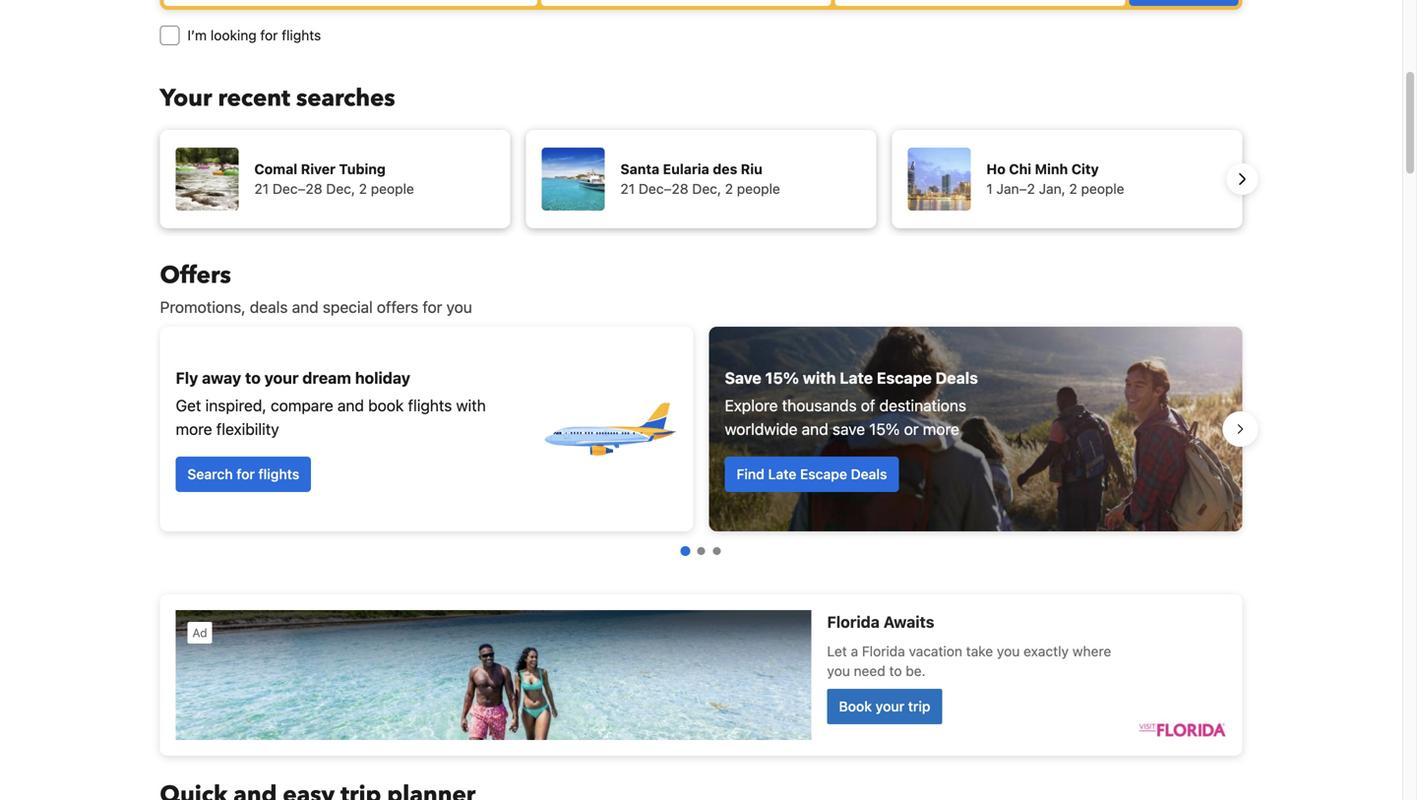 Task type: describe. For each thing, give the bounding box(es) containing it.
2 inside comal river tubing 21 dec–28 dec, 2 people
[[359, 181, 367, 197]]

flights inside fly away to your dream holiday get inspired, compare and book flights with more flexibility
[[408, 396, 452, 415]]

river
[[301, 161, 336, 177]]

dream
[[303, 369, 351, 387]]

eularia
[[663, 161, 710, 177]]

search for flights link
[[176, 457, 311, 492]]

dec, inside comal river tubing 21 dec–28 dec, 2 people
[[326, 181, 355, 197]]

2 for 21 dec–28 dec, 2 people
[[725, 181, 733, 197]]

dec, inside santa eularia des riu 21 dec–28 dec, 2 people
[[692, 181, 722, 197]]

1 vertical spatial 15%
[[870, 420, 900, 439]]

comal
[[254, 161, 298, 177]]

2 for 1 jan–2 jan, 2 people
[[1070, 181, 1078, 197]]

explore
[[725, 396, 778, 415]]

tubing
[[339, 161, 386, 177]]

fly
[[176, 369, 198, 387]]

ho
[[987, 161, 1006, 177]]

with inside fly away to your dream holiday get inspired, compare and book flights with more flexibility
[[456, 396, 486, 415]]

or
[[904, 420, 919, 439]]

21 inside comal river tubing 21 dec–28 dec, 2 people
[[254, 181, 269, 197]]

region containing fly away to your dream holiday
[[144, 319, 1259, 539]]

next image
[[1231, 167, 1255, 191]]

to
[[245, 369, 261, 387]]

offers
[[160, 259, 231, 292]]

people inside comal river tubing 21 dec–28 dec, 2 people
[[371, 181, 414, 197]]

1 horizontal spatial for
[[260, 27, 278, 43]]

jan–2
[[997, 181, 1036, 197]]

region containing comal river tubing
[[144, 122, 1259, 236]]

special
[[323, 298, 373, 317]]

more inside fly away to your dream holiday get inspired, compare and book flights with more flexibility
[[176, 420, 212, 439]]

dec–28 inside comal river tubing 21 dec–28 dec, 2 people
[[273, 181, 323, 197]]

destinations
[[880, 396, 967, 415]]

find
[[737, 466, 765, 482]]

1 vertical spatial late
[[768, 466, 797, 482]]

more inside save 15% with late escape deals explore thousands of destinations worldwide and save 15% or more
[[923, 420, 960, 439]]

search for flights
[[188, 466, 299, 482]]

looking
[[211, 27, 257, 43]]

1
[[987, 181, 993, 197]]

progress bar inside offers main content
[[681, 546, 721, 556]]

for inside offers promotions, deals and special offers for you
[[423, 298, 442, 317]]

comal river tubing 21 dec–28 dec, 2 people
[[254, 161, 414, 197]]

find late escape deals
[[737, 466, 887, 482]]

advertisement region
[[160, 595, 1243, 756]]

people for 21 dec–28 dec, 2 people
[[737, 181, 780, 197]]

your
[[264, 369, 299, 387]]

des
[[713, 161, 738, 177]]

offers promotions, deals and special offers for you
[[160, 259, 472, 317]]

late inside save 15% with late escape deals explore thousands of destinations worldwide and save 15% or more
[[840, 369, 873, 387]]

santa
[[621, 161, 660, 177]]

thousands
[[782, 396, 857, 415]]

save 15% with late escape deals explore thousands of destinations worldwide and save 15% or more
[[725, 369, 978, 439]]



Task type: locate. For each thing, give the bounding box(es) containing it.
holiday
[[355, 369, 411, 387]]

worldwide
[[725, 420, 798, 439]]

2 dec–28 from the left
[[639, 181, 689, 197]]

0 horizontal spatial and
[[292, 298, 319, 317]]

santa eularia des riu 21 dec–28 dec, 2 people
[[621, 161, 780, 197]]

more right or on the right bottom
[[923, 420, 960, 439]]

flights up "your recent searches"
[[282, 27, 321, 43]]

2 down tubing
[[359, 181, 367, 197]]

flights right book
[[408, 396, 452, 415]]

minh
[[1035, 161, 1068, 177]]

with right book
[[456, 396, 486, 415]]

0 horizontal spatial 15%
[[765, 369, 799, 387]]

recent
[[218, 82, 290, 115]]

people down tubing
[[371, 181, 414, 197]]

with inside save 15% with late escape deals explore thousands of destinations worldwide and save 15% or more
[[803, 369, 836, 387]]

1 horizontal spatial deals
[[936, 369, 978, 387]]

0 vertical spatial and
[[292, 298, 319, 317]]

2 2 from the left
[[725, 181, 733, 197]]

i'm
[[188, 27, 207, 43]]

offers
[[377, 298, 419, 317]]

2 down des
[[725, 181, 733, 197]]

deals
[[936, 369, 978, 387], [851, 466, 887, 482]]

1 vertical spatial region
[[144, 319, 1259, 539]]

0 horizontal spatial 21
[[254, 181, 269, 197]]

people down city
[[1081, 181, 1125, 197]]

2 region from the top
[[144, 319, 1259, 539]]

2 people from the left
[[737, 181, 780, 197]]

inspired,
[[205, 396, 267, 415]]

and inside fly away to your dream holiday get inspired, compare and book flights with more flexibility
[[338, 396, 364, 415]]

1 vertical spatial for
[[423, 298, 442, 317]]

i'm looking for flights
[[188, 27, 321, 43]]

2 horizontal spatial for
[[423, 298, 442, 317]]

more
[[176, 420, 212, 439], [923, 420, 960, 439]]

15%
[[765, 369, 799, 387], [870, 420, 900, 439]]

15% right save
[[765, 369, 799, 387]]

0 vertical spatial late
[[840, 369, 873, 387]]

0 vertical spatial region
[[144, 122, 1259, 236]]

searches
[[296, 82, 395, 115]]

people inside "ho chi minh city 1 jan–2 jan, 2 people"
[[1081, 181, 1125, 197]]

2 right the jan,
[[1070, 181, 1078, 197]]

save
[[725, 369, 762, 387]]

you
[[447, 298, 472, 317]]

late right find
[[768, 466, 797, 482]]

1 vertical spatial escape
[[800, 466, 848, 482]]

and inside offers promotions, deals and special offers for you
[[292, 298, 319, 317]]

dec,
[[326, 181, 355, 197], [692, 181, 722, 197]]

0 horizontal spatial people
[[371, 181, 414, 197]]

2 vertical spatial flights
[[258, 466, 299, 482]]

0 horizontal spatial escape
[[800, 466, 848, 482]]

group of friends hiking on a sunny day in the mountains image
[[709, 327, 1243, 532]]

1 people from the left
[[371, 181, 414, 197]]

save
[[833, 420, 865, 439]]

region
[[144, 122, 1259, 236], [144, 319, 1259, 539]]

1 vertical spatial deals
[[851, 466, 887, 482]]

escape up destinations
[[877, 369, 932, 387]]

2 dec, from the left
[[692, 181, 722, 197]]

21 inside santa eularia des riu 21 dec–28 dec, 2 people
[[621, 181, 635, 197]]

2 horizontal spatial and
[[802, 420, 829, 439]]

0 vertical spatial flights
[[282, 27, 321, 43]]

0 horizontal spatial for
[[237, 466, 255, 482]]

1 horizontal spatial 15%
[[870, 420, 900, 439]]

your
[[160, 82, 212, 115]]

jan,
[[1039, 181, 1066, 197]]

away
[[202, 369, 241, 387]]

0 vertical spatial with
[[803, 369, 836, 387]]

0 horizontal spatial with
[[456, 396, 486, 415]]

1 region from the top
[[144, 122, 1259, 236]]

2 21 from the left
[[621, 181, 635, 197]]

people inside santa eularia des riu 21 dec–28 dec, 2 people
[[737, 181, 780, 197]]

0 vertical spatial 15%
[[765, 369, 799, 387]]

flights down flexibility
[[258, 466, 299, 482]]

2 horizontal spatial people
[[1081, 181, 1125, 197]]

flights
[[282, 27, 321, 43], [408, 396, 452, 415], [258, 466, 299, 482]]

search
[[188, 466, 233, 482]]

2 inside "ho chi minh city 1 jan–2 jan, 2 people"
[[1070, 181, 1078, 197]]

for right search
[[237, 466, 255, 482]]

with up thousands
[[803, 369, 836, 387]]

0 vertical spatial for
[[260, 27, 278, 43]]

progress bar
[[681, 546, 721, 556]]

for left you
[[423, 298, 442, 317]]

1 vertical spatial with
[[456, 396, 486, 415]]

1 horizontal spatial dec–28
[[639, 181, 689, 197]]

1 horizontal spatial dec,
[[692, 181, 722, 197]]

2 inside santa eularia des riu 21 dec–28 dec, 2 people
[[725, 181, 733, 197]]

0 vertical spatial deals
[[936, 369, 978, 387]]

people for 1 jan–2 jan, 2 people
[[1081, 181, 1125, 197]]

3 2 from the left
[[1070, 181, 1078, 197]]

dec, down des
[[692, 181, 722, 197]]

get
[[176, 396, 201, 415]]

promotions,
[[160, 298, 246, 317]]

1 horizontal spatial 21
[[621, 181, 635, 197]]

1 horizontal spatial escape
[[877, 369, 932, 387]]

dec, down tubing
[[326, 181, 355, 197]]

1 dec–28 from the left
[[273, 181, 323, 197]]

escape down save
[[800, 466, 848, 482]]

city
[[1072, 161, 1099, 177]]

book
[[368, 396, 404, 415]]

1 horizontal spatial 2
[[725, 181, 733, 197]]

2 more from the left
[[923, 420, 960, 439]]

21 down the "comal"
[[254, 181, 269, 197]]

chi
[[1009, 161, 1032, 177]]

2 vertical spatial and
[[802, 420, 829, 439]]

1 vertical spatial flights
[[408, 396, 452, 415]]

1 horizontal spatial with
[[803, 369, 836, 387]]

0 horizontal spatial dec,
[[326, 181, 355, 197]]

escape inside save 15% with late escape deals explore thousands of destinations worldwide and save 15% or more
[[877, 369, 932, 387]]

ho chi minh city 1 jan–2 jan, 2 people
[[987, 161, 1125, 197]]

and left book
[[338, 396, 364, 415]]

dec–28 down river on the top left
[[273, 181, 323, 197]]

dec–28 inside santa eularia des riu 21 dec–28 dec, 2 people
[[639, 181, 689, 197]]

deals
[[250, 298, 288, 317]]

fly away to your dream holiday image
[[540, 360, 678, 498]]

deals inside save 15% with late escape deals explore thousands of destinations worldwide and save 15% or more
[[936, 369, 978, 387]]

with
[[803, 369, 836, 387], [456, 396, 486, 415]]

people
[[371, 181, 414, 197], [737, 181, 780, 197], [1081, 181, 1125, 197]]

deals up destinations
[[936, 369, 978, 387]]

and
[[292, 298, 319, 317], [338, 396, 364, 415], [802, 420, 829, 439]]

more down get
[[176, 420, 212, 439]]

0 horizontal spatial dec–28
[[273, 181, 323, 197]]

21 down santa
[[621, 181, 635, 197]]

your recent searches
[[160, 82, 395, 115]]

1 horizontal spatial late
[[840, 369, 873, 387]]

offers main content
[[144, 259, 1259, 800]]

0 horizontal spatial more
[[176, 420, 212, 439]]

1 horizontal spatial and
[[338, 396, 364, 415]]

fly away to your dream holiday get inspired, compare and book flights with more flexibility
[[176, 369, 486, 439]]

dec–28
[[273, 181, 323, 197], [639, 181, 689, 197]]

for
[[260, 27, 278, 43], [423, 298, 442, 317], [237, 466, 255, 482]]

of
[[861, 396, 876, 415]]

escape
[[877, 369, 932, 387], [800, 466, 848, 482]]

1 2 from the left
[[359, 181, 367, 197]]

0 vertical spatial escape
[[877, 369, 932, 387]]

0 horizontal spatial 2
[[359, 181, 367, 197]]

2 horizontal spatial 2
[[1070, 181, 1078, 197]]

riu
[[741, 161, 763, 177]]

and down thousands
[[802, 420, 829, 439]]

for right looking
[[260, 27, 278, 43]]

21
[[254, 181, 269, 197], [621, 181, 635, 197]]

1 horizontal spatial people
[[737, 181, 780, 197]]

1 more from the left
[[176, 420, 212, 439]]

compare
[[271, 396, 333, 415]]

for inside region
[[237, 466, 255, 482]]

1 21 from the left
[[254, 181, 269, 197]]

0 horizontal spatial late
[[768, 466, 797, 482]]

people down riu
[[737, 181, 780, 197]]

deals down save
[[851, 466, 887, 482]]

0 horizontal spatial deals
[[851, 466, 887, 482]]

and right deals
[[292, 298, 319, 317]]

find late escape deals link
[[725, 457, 899, 492]]

late
[[840, 369, 873, 387], [768, 466, 797, 482]]

1 dec, from the left
[[326, 181, 355, 197]]

1 horizontal spatial more
[[923, 420, 960, 439]]

dec–28 down eularia
[[639, 181, 689, 197]]

2 vertical spatial for
[[237, 466, 255, 482]]

and inside save 15% with late escape deals explore thousands of destinations worldwide and save 15% or more
[[802, 420, 829, 439]]

late up of at the right
[[840, 369, 873, 387]]

flexibility
[[216, 420, 279, 439]]

2
[[359, 181, 367, 197], [725, 181, 733, 197], [1070, 181, 1078, 197]]

15% left or on the right bottom
[[870, 420, 900, 439]]

1 vertical spatial and
[[338, 396, 364, 415]]

3 people from the left
[[1081, 181, 1125, 197]]



Task type: vqa. For each thing, say whether or not it's contained in the screenshot.
aren't
no



